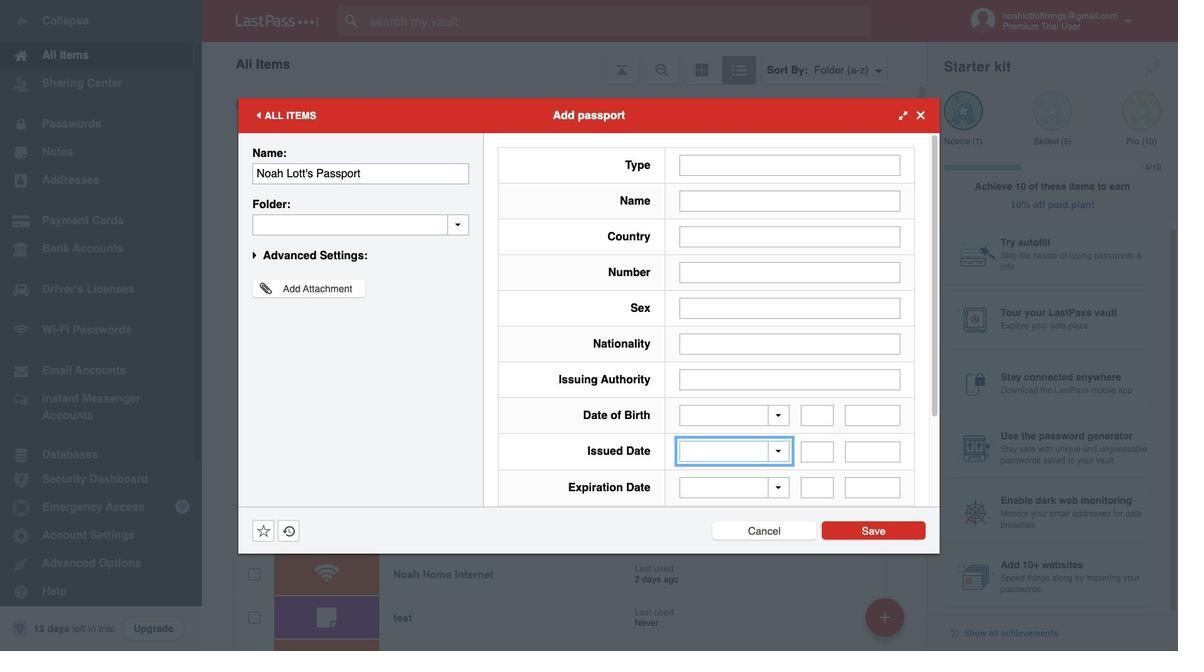 Task type: locate. For each thing, give the bounding box(es) containing it.
None text field
[[253, 163, 469, 184], [253, 214, 469, 235], [680, 226, 901, 247], [680, 262, 901, 283], [680, 298, 901, 319], [680, 334, 901, 355], [680, 369, 901, 390], [253, 163, 469, 184], [253, 214, 469, 235], [680, 226, 901, 247], [680, 262, 901, 283], [680, 298, 901, 319], [680, 334, 901, 355], [680, 369, 901, 390]]

None text field
[[680, 155, 901, 176], [680, 190, 901, 212], [801, 406, 834, 427], [845, 406, 901, 427], [801, 442, 834, 463], [845, 442, 901, 463], [801, 478, 834, 499], [845, 478, 901, 499], [680, 155, 901, 176], [680, 190, 901, 212], [801, 406, 834, 427], [845, 406, 901, 427], [801, 442, 834, 463], [845, 442, 901, 463], [801, 478, 834, 499], [845, 478, 901, 499]]

lastpass image
[[236, 15, 319, 27]]

dialog
[[239, 98, 940, 608]]



Task type: describe. For each thing, give the bounding box(es) containing it.
new item navigation
[[861, 594, 913, 652]]

search my vault text field
[[338, 6, 899, 36]]

vault options navigation
[[202, 42, 927, 84]]

new item image
[[880, 613, 890, 623]]

Search search field
[[338, 6, 899, 36]]

main navigation navigation
[[0, 0, 202, 652]]



